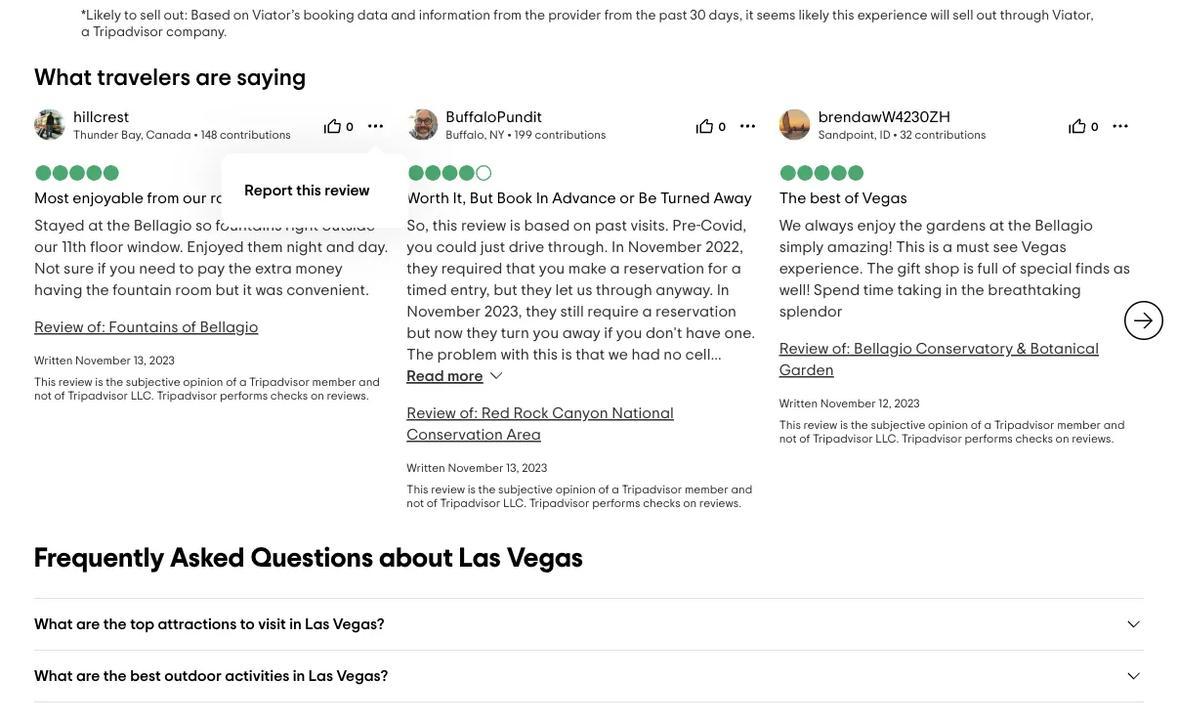 Task type: locate. For each thing, give the bounding box(es) containing it.
1 vertical spatial are
[[76, 616, 100, 632]]

this down previous image
[[34, 376, 56, 388]]

best left outdoor
[[130, 668, 161, 684]]

opinion down review of: bellagio conservatory & botanical garden link
[[928, 419, 969, 431]]

what are the best outdoor activities in las vegas? button
[[34, 666, 1144, 686]]

at up see
[[990, 218, 1005, 234]]

checks for review of: bellagio conservatory & botanical garden
[[1016, 433, 1053, 445]]

gift
[[898, 261, 921, 277]]

1 horizontal spatial our
[[183, 190, 207, 206]]

buffalo,
[[446, 129, 487, 141]]

1 vertical spatial of:
[[832, 341, 851, 357]]

through inside *likely to sell out: based on viator's booking data and information from the provider from the past 30 days, it seems likely this experience will sell out through viator, a tripadvisor company.
[[1000, 8, 1050, 22]]

visit
[[258, 616, 286, 632]]

to right *likely
[[124, 8, 137, 22]]

but
[[470, 190, 493, 206]]

of: up garden
[[832, 341, 851, 357]]

to inside so, this review is based on past visits. pre-covid, you could just drive through. in november 2022, they required that you make a reservation for a timed entry, but they let us through anyway. in november 2023, they still require a reservation but now they turn you away if you don't have one. the problem with this is that we had no cell service at the entrance, and by the time we got service back, we had decided to do something else. with that said, the loop is absolutely gorgeous with stunning views from several different locations. definitely a must-see, just book in advance.
[[624, 390, 639, 406]]

2023 for conservatory
[[895, 398, 920, 409]]

written november 13, 2023 this review is the subjective opinion of a tripadvisor member and not of tripadvisor llc. tripadvisor performs checks on reviews. for canyon
[[407, 462, 753, 509]]

0 vertical spatial it
[[746, 8, 754, 22]]

it right days,
[[746, 8, 754, 22]]

member inside written november 12, 2023 this review is the subjective opinion of a tripadvisor member and not of tripadvisor llc. tripadvisor performs checks on reviews.
[[1058, 419, 1101, 431]]

on
[[233, 8, 249, 22], [573, 218, 592, 234], [311, 390, 324, 402], [1056, 433, 1070, 445], [683, 497, 697, 509]]

november inside written november 12, 2023 this review is the subjective opinion of a tripadvisor member and not of tripadvisor llc. tripadvisor performs checks on reviews.
[[821, 398, 876, 409]]

2 vertical spatial of:
[[460, 406, 478, 421]]

from inside so, this review is based on past visits. pre-covid, you could just drive through. in november 2022, they required that you make a reservation for a timed entry, but they let us through anyway. in november 2023, they still require a reservation but now they turn you away if you don't have one. the problem with this is that we had no cell service at the entrance, and by the time we got service back, we had decided to do something else. with that said, the loop is absolutely gorgeous with stunning views from several different locations. definitely a must-see, just book in advance.
[[616, 433, 649, 449]]

0 horizontal spatial opinion
[[183, 376, 223, 388]]

vegas up enjoy
[[863, 190, 908, 206]]

2 horizontal spatial opinion
[[928, 419, 969, 431]]

written november 13, 2023 this review is the subjective opinion of a tripadvisor member and not of tripadvisor llc. tripadvisor performs checks on reviews. down review of: fountains of bellagio link
[[34, 355, 380, 402]]

opinion for rock
[[556, 484, 596, 495]]

1 vertical spatial subjective
[[871, 419, 926, 431]]

0 vertical spatial time
[[864, 282, 894, 298]]

llc. down fountains
[[131, 390, 154, 402]]

5.0 of 5 bubbles image
[[34, 165, 120, 181], [779, 165, 865, 181]]

1 vertical spatial our
[[34, 239, 58, 255]]

2 horizontal spatial 0 button
[[1063, 110, 1105, 142]]

could
[[436, 239, 477, 255]]

5.0 of 5 bubbles image up the best of vegas 'link'
[[779, 165, 865, 181]]

0 horizontal spatial but
[[216, 282, 240, 298]]

past left 30 on the right
[[659, 8, 687, 22]]

november up 'advance.'
[[448, 462, 504, 474]]

we
[[779, 218, 802, 234]]

bellagio up special
[[1035, 218, 1094, 234]]

through up require
[[596, 282, 653, 298]]

1 horizontal spatial of:
[[460, 406, 478, 421]]

advance.
[[423, 476, 490, 492]]

member
[[312, 376, 356, 388], [1058, 419, 1101, 431], [685, 484, 729, 495]]

5.0 of 5 bubbles image for best
[[779, 165, 865, 181]]

if inside so, this review is based on past visits. pre-covid, you could just drive through. in november 2022, they required that you make a reservation for a timed entry, but they let us through anyway. in november 2023, they still require a reservation but now they turn you away if you don't have one. the problem with this is that we had no cell service at the entrance, and by the time we got service back, we had decided to do something else. with that said, the loop is absolutely gorgeous with stunning views from several different locations. definitely a must-see, just book in advance.
[[604, 325, 613, 341]]

2 vertical spatial vegas
[[507, 544, 583, 572]]

but down pay
[[216, 282, 240, 298]]

review inside so, this review is based on past visits. pre-covid, you could just drive through. in november 2022, they required that you make a reservation for a timed entry, but they let us through anyway. in november 2023, they still require a reservation but now they turn you away if you don't have one. the problem with this is that we had no cell service at the entrance, and by the time we got service back, we had decided to do something else. with that said, the loop is absolutely gorgeous with stunning views from several different locations. definitely a must-see, just book in advance.
[[461, 218, 507, 234]]

2023 for of
[[149, 355, 175, 366]]

extra
[[255, 261, 292, 277]]

are inside the what are the best outdoor activities in las vegas? dropdown button
[[76, 668, 100, 684]]

from right information
[[494, 8, 522, 22]]

most enjoyable from our room
[[34, 190, 247, 206]]

travelers
[[97, 66, 191, 89]]

to
[[124, 8, 137, 22], [179, 261, 194, 277], [624, 390, 639, 406], [240, 616, 255, 632]]

reservation up "have"
[[656, 304, 737, 320]]

2 0 button from the left
[[690, 110, 733, 142]]

30
[[690, 8, 706, 22]]

they up timed
[[407, 261, 438, 277]]

november for review of: bellagio conservatory & botanical garden
[[821, 398, 876, 409]]

1 horizontal spatial 13,
[[506, 462, 519, 474]]

national
[[612, 406, 674, 421]]

not down previous image
[[34, 390, 52, 402]]

on inside written november 12, 2023 this review is the subjective opinion of a tripadvisor member and not of tripadvisor llc. tripadvisor performs checks on reviews.
[[1056, 433, 1070, 445]]

0 horizontal spatial 13,
[[134, 355, 147, 366]]

review down but
[[461, 218, 507, 234]]

our up so
[[183, 190, 207, 206]]

provider
[[548, 8, 602, 22]]

member down see,
[[685, 484, 729, 495]]

at inside we always enjoy the gardens at the bellagio simply amazing!  this is a must see vegas experience. the gift shop is full of special finds as well!  spend time taking in the breathtaking splendor
[[990, 218, 1005, 234]]

subjective for red
[[498, 484, 553, 495]]

checks for review of: red rock canyon national conservation area
[[643, 497, 681, 509]]

member left 'read'
[[312, 376, 356, 388]]

right
[[285, 218, 319, 234]]

what are the best outdoor activities in las vegas?
[[34, 668, 388, 684]]

that down away
[[576, 347, 605, 363]]

1 vertical spatial the
[[867, 261, 894, 277]]

of: for bellagio
[[832, 341, 851, 357]]

opinion for conservatory
[[928, 419, 969, 431]]

13, for fountains
[[134, 355, 147, 366]]

a inside *likely to sell out: based on viator's booking data and information from the provider from the past 30 days, it seems likely this experience will sell out through viator, a tripadvisor company.
[[81, 25, 90, 39]]

0 horizontal spatial just
[[480, 239, 505, 255]]

in right book
[[536, 190, 549, 206]]

enjoy
[[858, 218, 896, 234]]

subjective down review of: fountains of bellagio link
[[126, 376, 180, 388]]

0 vertical spatial of:
[[87, 320, 105, 335]]

1 horizontal spatial we
[[609, 347, 628, 363]]

3 contributions from the left
[[915, 129, 986, 141]]

las right activities on the left of the page
[[309, 668, 333, 684]]

are
[[196, 66, 232, 89], [76, 616, 100, 632], [76, 668, 100, 684]]

past inside so, this review is based on past visits. pre-covid, you could just drive through. in november 2022, they required that you make a reservation for a timed entry, but they let us through anyway. in november 2023, they still require a reservation but now they turn you away if you don't have one. the problem with this is that we had no cell service at the entrance, and by the time we got service back, we had decided to do something else. with that said, the loop is absolutely gorgeous with stunning views from several different locations. definitely a must-see, just book in advance.
[[595, 218, 627, 234]]

subjective inside written november 12, 2023 this review is the subjective opinion of a tripadvisor member and not of tripadvisor llc. tripadvisor performs checks on reviews.
[[871, 419, 926, 431]]

worth it, but book in advance or be turned away link
[[407, 190, 752, 206]]

at down problem
[[461, 368, 477, 384]]

brendaww4230zh image
[[779, 109, 811, 140]]

2 horizontal spatial reviews.
[[1072, 433, 1114, 445]]

of: inside review of: bellagio conservatory & botanical garden
[[832, 341, 851, 357]]

room up the fountains on the left of page
[[210, 190, 247, 206]]

0 horizontal spatial through
[[596, 282, 653, 298]]

opinion inside written november 12, 2023 this review is the subjective opinion of a tripadvisor member and not of tripadvisor llc. tripadvisor performs checks on reviews.
[[928, 419, 969, 431]]

best up the always
[[810, 190, 841, 206]]

open options menu image
[[738, 116, 758, 136], [1111, 116, 1131, 136]]

0 horizontal spatial if
[[97, 261, 106, 277]]

in right visit
[[289, 616, 302, 632]]

1 vertical spatial in
[[612, 239, 625, 255]]

2 vertical spatial subjective
[[498, 484, 553, 495]]

review down garden
[[804, 419, 838, 431]]

1 horizontal spatial performs
[[592, 497, 641, 509]]

subjective for bellagio
[[871, 419, 926, 431]]

if inside stayed at the bellagio so fountains right outside our 11th floor window.  enjoyed them night and day. not sure if you need to pay the extra money having the fountain room but it was convenient.
[[97, 261, 106, 277]]

0 horizontal spatial the
[[407, 347, 434, 363]]

tripadvisor down *likely
[[93, 25, 163, 39]]

november left 12,
[[821, 398, 876, 409]]

pre-
[[673, 218, 701, 234]]

data
[[357, 8, 388, 22]]

1 horizontal spatial it
[[746, 8, 754, 22]]

0 vertical spatial past
[[659, 8, 687, 22]]

the inside what are the top attractions to visit in las vegas? dropdown button
[[103, 616, 127, 632]]

just up 'required'
[[480, 239, 505, 255]]

of: left fountains
[[87, 320, 105, 335]]

subjective for fountains
[[126, 376, 180, 388]]

1 vertical spatial las
[[305, 616, 330, 632]]

1 service from the top
[[407, 368, 458, 384]]

1 what from the top
[[34, 66, 92, 89]]

review of: bellagio conservatory & botanical garden link
[[779, 341, 1099, 378]]

reviews. for review of: red rock canyon national conservation area
[[700, 497, 742, 509]]

1 vertical spatial best
[[130, 668, 161, 684]]

frequently asked questions about las vegas
[[34, 544, 583, 572]]

3 0 from the left
[[1091, 122, 1099, 133]]

2 vertical spatial opinion
[[556, 484, 596, 495]]

written down garden
[[779, 398, 818, 409]]

2 horizontal spatial of:
[[832, 341, 851, 357]]

read
[[407, 368, 444, 384]]

had left no
[[632, 347, 660, 363]]

1 horizontal spatial written november 13, 2023 this review is the subjective opinion of a tripadvisor member and not of tripadvisor llc. tripadvisor performs checks on reviews.
[[407, 462, 753, 509]]

1 horizontal spatial through
[[1000, 8, 1050, 22]]

through inside so, this review is based on past visits. pre-covid, you could just drive through. in november 2022, they required that you make a reservation for a timed entry, but they let us through anyway. in november 2023, they still require a reservation but now they turn you away if you don't have one. the problem with this is that we had no cell service at the entrance, and by the time we got service back, we had decided to do something else. with that said, the loop is absolutely gorgeous with stunning views from several different locations. definitely a must-see, just book in advance.
[[596, 282, 653, 298]]

this for review of: fountains of bellagio
[[34, 376, 56, 388]]

1 vertical spatial 2023
[[895, 398, 920, 409]]

written november 12, 2023 this review is the subjective opinion of a tripadvisor member and not of tripadvisor llc. tripadvisor performs checks on reviews.
[[779, 398, 1125, 445]]

checks inside written november 12, 2023 this review is the subjective opinion of a tripadvisor member and not of tripadvisor llc. tripadvisor performs checks on reviews.
[[1016, 433, 1053, 445]]

book
[[497, 190, 533, 206]]

that down back,
[[478, 411, 508, 427]]

vegas up what are the top attractions to visit in las vegas? dropdown button at bottom
[[507, 544, 583, 572]]

november
[[628, 239, 702, 255], [407, 304, 481, 320], [75, 355, 131, 366], [821, 398, 876, 409], [448, 462, 504, 474]]

this for review of: red rock canyon national conservation area
[[407, 484, 429, 495]]

2022,
[[706, 239, 744, 255]]

written down gorgeous
[[407, 462, 445, 474]]

2 vertical spatial are
[[76, 668, 100, 684]]

review for review of: red rock canyon national conservation area
[[431, 484, 465, 495]]

it,
[[453, 190, 466, 206]]

service down 'read'
[[407, 390, 458, 406]]

las right about on the bottom of the page
[[459, 544, 501, 572]]

time left taking
[[864, 282, 894, 298]]

not inside written november 12, 2023 this review is the subjective opinion of a tripadvisor member and not of tripadvisor llc. tripadvisor performs checks on reviews.
[[779, 433, 797, 445]]

stayed
[[34, 218, 85, 234]]

in
[[536, 190, 549, 206], [612, 239, 625, 255], [717, 282, 730, 298]]

stayed at the bellagio so fountains right outside our 11th floor window.  enjoyed them night and day. not sure if you need to pay the extra money having the fountain room but it was convenient.
[[34, 218, 388, 298]]

it left was
[[243, 282, 252, 298]]

vegas? inside dropdown button
[[337, 668, 388, 684]]

booking
[[303, 8, 354, 22]]

review of: bellagio conservatory & botanical garden
[[779, 341, 1099, 378]]

read more
[[407, 368, 483, 384]]

contributions inside buffalopundit buffalo, ny 199 contributions
[[535, 129, 606, 141]]

through right out
[[1000, 8, 1050, 22]]

1 5.0 of 5 bubbles image from the left
[[34, 165, 120, 181]]

what for what are the best outdoor activities in las vegas?
[[34, 668, 73, 684]]

1 vertical spatial llc.
[[876, 433, 899, 445]]

contributions inside brendaww4230zh sandpoint, id 32 contributions
[[915, 129, 986, 141]]

2 horizontal spatial llc.
[[876, 433, 899, 445]]

be
[[639, 190, 657, 206]]

opinion
[[183, 376, 223, 388], [928, 419, 969, 431], [556, 484, 596, 495]]

having
[[34, 282, 82, 298]]

not for review of: fountains of bellagio
[[34, 390, 52, 402]]

the inside the what are the best outdoor activities in las vegas? dropdown button
[[103, 668, 127, 684]]

on for the best of vegas
[[1056, 433, 1070, 445]]

room
[[210, 190, 247, 206], [175, 282, 212, 298]]

0 vertical spatial not
[[34, 390, 52, 402]]

llc. for fountains
[[131, 390, 154, 402]]

the up the "we"
[[779, 190, 807, 206]]

asked
[[170, 544, 245, 572]]

2 vertical spatial that
[[478, 411, 508, 427]]

review inside review of: bellagio conservatory & botanical garden
[[779, 341, 829, 357]]

by
[[611, 368, 629, 384]]

if down the floor
[[97, 261, 106, 277]]

we up the said,
[[505, 390, 525, 406]]

from up must- on the right bottom of page
[[616, 433, 649, 449]]

1 vertical spatial performs
[[965, 433, 1013, 445]]

0 horizontal spatial of:
[[87, 320, 105, 335]]

1 horizontal spatial not
[[407, 497, 424, 509]]

&
[[1017, 341, 1027, 357]]

2 vertical spatial llc.
[[503, 497, 527, 509]]

0 horizontal spatial time
[[659, 368, 690, 384]]

review up gorgeous
[[407, 406, 456, 421]]

2 horizontal spatial 2023
[[895, 398, 920, 409]]

entry,
[[451, 282, 490, 298]]

written inside written november 12, 2023 this review is the subjective opinion of a tripadvisor member and not of tripadvisor llc. tripadvisor performs checks on reviews.
[[779, 398, 818, 409]]

1 horizontal spatial if
[[604, 325, 613, 341]]

stunning
[[511, 433, 572, 449]]

written for review of: fountains of bellagio
[[34, 355, 73, 366]]

2 what from the top
[[34, 616, 73, 632]]

review inside the review of: red rock canyon national conservation area
[[407, 406, 456, 421]]

review down different
[[431, 484, 465, 495]]

this inside *likely to sell out: based on viator's booking data and information from the provider from the past 30 days, it seems likely this experience will sell out through viator, a tripadvisor company.
[[833, 8, 855, 22]]

1 vertical spatial past
[[595, 218, 627, 234]]

that
[[506, 261, 536, 277], [576, 347, 605, 363], [478, 411, 508, 427]]

0 button for we always enjoy the gardens at the bellagio simply amazing!  this is a must see vegas experience. the gift shop is full of special finds as well!  spend time taking in the breathtaking splendor
[[1063, 110, 1105, 142]]

written november 13, 2023 this review is the subjective opinion of a tripadvisor member and not of tripadvisor llc. tripadvisor performs checks on reviews. down views
[[407, 462, 753, 509]]

this inside written november 12, 2023 this review is the subjective opinion of a tripadvisor member and not of tripadvisor llc. tripadvisor performs checks on reviews.
[[779, 419, 801, 431]]

fountain
[[113, 282, 172, 298]]

1 vertical spatial if
[[604, 325, 613, 341]]

garden
[[779, 363, 834, 378]]

reservation up anyway.
[[624, 261, 705, 277]]

written
[[34, 355, 73, 366], [779, 398, 818, 409], [407, 462, 445, 474]]

2023 for rock
[[522, 462, 547, 474]]

buffalopundit image
[[407, 109, 438, 140]]

1 horizontal spatial member
[[685, 484, 729, 495]]

performs inside written november 12, 2023 this review is the subjective opinion of a tripadvisor member and not of tripadvisor llc. tripadvisor performs checks on reviews.
[[965, 433, 1013, 445]]

what inside dropdown button
[[34, 668, 73, 684]]

2 vertical spatial we
[[505, 390, 525, 406]]

1 vertical spatial reviews.
[[1072, 433, 1114, 445]]

0 horizontal spatial 5.0 of 5 bubbles image
[[34, 165, 120, 181]]

reservation
[[624, 261, 705, 277], [656, 304, 737, 320]]

us
[[577, 282, 593, 298]]

require
[[588, 304, 639, 320]]

0 vertical spatial member
[[312, 376, 356, 388]]

activities
[[225, 668, 290, 684]]

13, down fountains
[[134, 355, 147, 366]]

1 vertical spatial it
[[243, 282, 252, 298]]

but up 2023,
[[494, 282, 518, 298]]

breathtaking
[[988, 282, 1082, 298]]

llc. down 12,
[[876, 433, 899, 445]]

contributions right 32
[[915, 129, 986, 141]]

is inside written november 12, 2023 this review is the subjective opinion of a tripadvisor member and not of tripadvisor llc. tripadvisor performs checks on reviews.
[[840, 419, 849, 431]]

0 horizontal spatial 0
[[346, 122, 354, 133]]

of: inside the review of: red rock canyon national conservation area
[[460, 406, 478, 421]]

2 horizontal spatial subjective
[[871, 419, 926, 431]]

2 horizontal spatial contributions
[[915, 129, 986, 141]]

1 open options menu image from the left
[[738, 116, 758, 136]]

our up not
[[34, 239, 58, 255]]

are inside what are the top attractions to visit in las vegas? dropdown button
[[76, 616, 100, 632]]

our inside stayed at the bellagio so fountains right outside our 11th floor window.  enjoyed them night and day. not sure if you need to pay the extra money having the fountain room but it was convenient.
[[34, 239, 58, 255]]

1 horizontal spatial opinion
[[556, 484, 596, 495]]

review for review of: fountains of bellagio
[[34, 320, 84, 335]]

1 horizontal spatial subjective
[[498, 484, 553, 495]]

2 horizontal spatial written
[[779, 398, 818, 409]]

at up the floor
[[88, 218, 103, 234]]

1 vertical spatial vegas
[[1022, 239, 1067, 255]]

2023 down stunning
[[522, 462, 547, 474]]

had down entrance,
[[528, 390, 557, 406]]

review for review of: red rock canyon national conservation area
[[407, 406, 456, 421]]

tripadvisor down 'advance.'
[[440, 497, 501, 509]]

vegas inside we always enjoy the gardens at the bellagio simply amazing!  this is a must see vegas experience. the gift shop is full of special finds as well!  spend time taking in the breathtaking splendor
[[1022, 239, 1067, 255]]

service
[[407, 368, 458, 384], [407, 390, 458, 406]]

las inside dropdown button
[[309, 668, 333, 684]]

2023 inside written november 12, 2023 this review is the subjective opinion of a tripadvisor member and not of tripadvisor llc. tripadvisor performs checks on reviews.
[[895, 398, 920, 409]]

2023,
[[485, 304, 522, 320]]

2 contributions from the left
[[535, 129, 606, 141]]

in inside we always enjoy the gardens at the bellagio simply amazing!  this is a must see vegas experience. the gift shop is full of special finds as well!  spend time taking in the breathtaking splendor
[[946, 282, 958, 298]]

0 vertical spatial 2023
[[149, 355, 175, 366]]

in down shop
[[946, 282, 958, 298]]

reviews. for review of: fountains of bellagio
[[327, 390, 369, 402]]

0 horizontal spatial our
[[34, 239, 58, 255]]

opinion down definitely
[[556, 484, 596, 495]]

llc. for bellagio
[[876, 433, 899, 445]]

we up by
[[609, 347, 628, 363]]

that down drive
[[506, 261, 536, 277]]

0 vertical spatial llc.
[[131, 390, 154, 402]]

1 0 from the left
[[346, 122, 354, 133]]

contributions for the
[[915, 129, 986, 141]]

las right visit
[[305, 616, 330, 632]]

1 0 button from the left
[[317, 110, 360, 142]]

2 horizontal spatial checks
[[1016, 433, 1053, 445]]

0 horizontal spatial written
[[34, 355, 73, 366]]

you up let
[[539, 261, 565, 277]]

0 horizontal spatial checks
[[270, 390, 308, 402]]

review inside written november 12, 2023 this review is the subjective opinion of a tripadvisor member and not of tripadvisor llc. tripadvisor performs checks on reviews.
[[804, 419, 838, 431]]

3 what from the top
[[34, 668, 73, 684]]

vegas up special
[[1022, 239, 1067, 255]]

1 horizontal spatial written
[[407, 462, 445, 474]]

bay,
[[121, 129, 144, 141]]

the inside so, this review is based on past visits. pre-covid, you could just drive through. in november 2022, they required that you make a reservation for a timed entry, but they let us through anyway. in november 2023, they still require a reservation but now they turn you away if you don't have one. the problem with this is that we had no cell service at the entrance, and by the time we got service back, we had decided to do something else. with that said, the loop is absolutely gorgeous with stunning views from several different locations. definitely a must-see, just book in advance.
[[407, 347, 434, 363]]

what inside dropdown button
[[34, 616, 73, 632]]

llc. inside written november 12, 2023 this review is the subjective opinion of a tripadvisor member and not of tripadvisor llc. tripadvisor performs checks on reviews.
[[876, 433, 899, 445]]

las inside dropdown button
[[305, 616, 330, 632]]

not for review of: bellagio conservatory & botanical garden
[[779, 433, 797, 445]]

0 horizontal spatial past
[[595, 218, 627, 234]]

1 horizontal spatial open options menu image
[[1111, 116, 1131, 136]]

past down or
[[595, 218, 627, 234]]

to left pay
[[179, 261, 194, 277]]

0 horizontal spatial in
[[536, 190, 549, 206]]

the up 'read'
[[407, 347, 434, 363]]

1 vertical spatial member
[[1058, 419, 1101, 431]]

in down different
[[407, 476, 419, 492]]

contributions
[[220, 129, 291, 141], [535, 129, 606, 141], [915, 129, 986, 141]]

0 horizontal spatial it
[[243, 282, 252, 298]]

time down no
[[659, 368, 690, 384]]

2 vertical spatial member
[[685, 484, 729, 495]]

november for review of: fountains of bellagio
[[75, 355, 131, 366]]

1 vertical spatial not
[[779, 433, 797, 445]]

subjective down locations.
[[498, 484, 553, 495]]

this right likely
[[833, 8, 855, 22]]

0 vertical spatial that
[[506, 261, 536, 277]]

1 vertical spatial service
[[407, 390, 458, 406]]

member down botanical
[[1058, 419, 1101, 431]]

to inside *likely to sell out: based on viator's booking data and information from the provider from the past 30 days, it seems likely this experience will sell out through viator, a tripadvisor company.
[[124, 8, 137, 22]]

1 vertical spatial written november 13, 2023 this review is the subjective opinion of a tripadvisor member and not of tripadvisor llc. tripadvisor performs checks on reviews.
[[407, 462, 753, 509]]

las
[[459, 544, 501, 572], [305, 616, 330, 632], [309, 668, 333, 684]]

said,
[[511, 411, 546, 427]]

a
[[81, 25, 90, 39], [943, 239, 953, 255], [610, 261, 620, 277], [732, 261, 742, 277], [642, 304, 652, 320], [239, 376, 247, 388], [985, 419, 992, 431], [615, 454, 625, 470], [612, 484, 619, 495]]

3 0 button from the left
[[1063, 110, 1105, 142]]

fountains
[[109, 320, 178, 335]]

review up garden
[[779, 341, 829, 357]]

reviews.
[[327, 390, 369, 402], [1072, 433, 1114, 445], [700, 497, 742, 509]]

bellagio up 12,
[[854, 341, 913, 357]]

it inside stayed at the bellagio so fountains right outside our 11th floor window.  enjoyed them night and day. not sure if you need to pay the extra money having the fountain room but it was convenient.
[[243, 282, 252, 298]]

review down the having
[[34, 320, 84, 335]]

hillcrest image
[[34, 109, 65, 140]]

but left "now"
[[407, 325, 431, 341]]

0 vertical spatial the
[[779, 190, 807, 206]]

1 sell from the left
[[140, 8, 161, 22]]

1 horizontal spatial had
[[632, 347, 660, 363]]

1 horizontal spatial contributions
[[535, 129, 606, 141]]

0 horizontal spatial review
[[34, 320, 84, 335]]

enjoyable
[[73, 190, 144, 206]]

based
[[524, 218, 570, 234]]

reviews. inside written november 12, 2023 this review is the subjective opinion of a tripadvisor member and not of tripadvisor llc. tripadvisor performs checks on reviews.
[[1072, 433, 1114, 445]]

to left do
[[624, 390, 639, 406]]

contributions inside the hillcrest thunder bay, canada 148 contributions
[[220, 129, 291, 141]]

2 vertical spatial written
[[407, 462, 445, 474]]

0 horizontal spatial at
[[88, 218, 103, 234]]

performs for bellagio
[[220, 390, 268, 402]]

brendaww4230zh sandpoint, id 32 contributions
[[819, 109, 986, 141]]

1 vertical spatial what
[[34, 616, 73, 632]]

member for review of: red rock canyon national conservation area
[[685, 484, 729, 495]]

on inside *likely to sell out: based on viator's booking data and information from the provider from the past 30 days, it seems likely this experience will sell out through viator, a tripadvisor company.
[[233, 8, 249, 22]]

canyon
[[552, 406, 609, 421]]

contributions right 199
[[535, 129, 606, 141]]

vegas?
[[333, 616, 385, 632], [337, 668, 388, 684]]

canada
[[146, 129, 191, 141]]

0 vertical spatial review
[[34, 320, 84, 335]]

written down previous image
[[34, 355, 73, 366]]

in right through.
[[612, 239, 625, 255]]

based
[[191, 8, 230, 22]]

time inside we always enjoy the gardens at the bellagio simply amazing!  this is a must see vegas experience. the gift shop is full of special finds as well!  spend time taking in the breathtaking splendor
[[864, 282, 894, 298]]

with down turn
[[501, 347, 530, 363]]

worth
[[407, 190, 450, 206]]

must-
[[628, 454, 666, 470]]

at inside stayed at the bellagio so fountains right outside our 11th floor window.  enjoyed them night and day. not sure if you need to pay the extra money having the fountain room but it was convenient.
[[88, 218, 103, 234]]

are for best
[[76, 668, 100, 684]]

decided
[[560, 390, 621, 406]]

1 horizontal spatial 0 button
[[690, 110, 733, 142]]

in inside so, this review is based on past visits. pre-covid, you could just drive through. in november 2022, they required that you make a reservation for a timed entry, but they let us through anyway. in november 2023, they still require a reservation but now they turn you away if you don't have one. the problem with this is that we had no cell service at the entrance, and by the time we got service back, we had decided to do something else. with that said, the loop is absolutely gorgeous with stunning views from several different locations. definitely a must-see, just book in advance.
[[407, 476, 419, 492]]

of: up conservation
[[460, 406, 478, 421]]

2 open options menu image from the left
[[1111, 116, 1131, 136]]

viator's
[[252, 8, 300, 22]]

2 5.0 of 5 bubbles image from the left
[[779, 165, 865, 181]]

to inside stayed at the bellagio so fountains right outside our 11th floor window.  enjoyed them night and day. not sure if you need to pay the extra money having the fountain room but it was convenient.
[[179, 261, 194, 277]]

loop
[[576, 411, 608, 427]]

experience.
[[779, 261, 864, 277]]

1 horizontal spatial time
[[864, 282, 894, 298]]

and
[[391, 8, 416, 22], [326, 239, 355, 255], [579, 368, 608, 384], [359, 376, 380, 388], [1104, 419, 1125, 431], [731, 484, 753, 495]]

this down different
[[407, 484, 429, 495]]

of inside we always enjoy the gardens at the bellagio simply amazing!  this is a must see vegas experience. the gift shop is full of special finds as well!  spend time taking in the breathtaking splendor
[[1002, 261, 1017, 277]]

enjoyed
[[187, 239, 244, 255]]

0 vertical spatial las
[[459, 544, 501, 572]]

0 vertical spatial service
[[407, 368, 458, 384]]

from
[[494, 8, 522, 22], [605, 8, 633, 22], [147, 190, 179, 206], [616, 433, 649, 449]]

1 horizontal spatial review
[[407, 406, 456, 421]]

one.
[[725, 325, 756, 341]]

0 vertical spatial our
[[183, 190, 207, 206]]

0 horizontal spatial open options menu image
[[738, 116, 758, 136]]

bellagio inside review of: bellagio conservatory & botanical garden
[[854, 341, 913, 357]]

1 contributions from the left
[[220, 129, 291, 141]]

need
[[139, 261, 176, 277]]



Task type: vqa. For each thing, say whether or not it's contained in the screenshot.
What Are The Top Attractions To Visit In Las Vegas? dropdown button
yes



Task type: describe. For each thing, give the bounding box(es) containing it.
the inside we always enjoy the gardens at the bellagio simply amazing!  this is a must see vegas experience. the gift shop is full of special finds as well!  spend time taking in the breathtaking splendor
[[867, 261, 894, 277]]

attractions
[[158, 616, 237, 632]]

with
[[443, 411, 475, 427]]

and inside stayed at the bellagio so fountains right outside our 11th floor window.  enjoyed them night and day. not sure if you need to pay the extra money having the fountain room but it was convenient.
[[326, 239, 355, 255]]

several
[[652, 433, 704, 449]]

tripadvisor down fountains
[[68, 390, 128, 402]]

what are the top attractions to visit in las vegas?
[[34, 616, 385, 632]]

this for review of: bellagio conservatory & botanical garden
[[779, 419, 801, 431]]

but inside stayed at the bellagio so fountains right outside our 11th floor window.  enjoyed them night and day. not sure if you need to pay the extra money having the fountain room but it was convenient.
[[216, 282, 240, 298]]

a inside we always enjoy the gardens at the bellagio simply amazing!  this is a must see vegas experience. the gift shop is full of special finds as well!  spend time taking in the breathtaking splendor
[[943, 239, 953, 255]]

brendaww4230zh
[[819, 109, 951, 125]]

november up "now"
[[407, 304, 481, 320]]

4.0 of 5 bubbles image
[[407, 165, 493, 181]]

1 vertical spatial that
[[576, 347, 605, 363]]

a inside written november 12, 2023 this review is the subjective opinion of a tripadvisor member and not of tripadvisor llc. tripadvisor performs checks on reviews.
[[985, 419, 992, 431]]

1 horizontal spatial but
[[407, 325, 431, 341]]

you down "so," on the left top
[[407, 239, 433, 255]]

review for review of: bellagio conservatory & botanical garden
[[804, 419, 838, 431]]

bellagio down was
[[200, 320, 258, 335]]

shop
[[925, 261, 960, 277]]

in inside dropdown button
[[289, 616, 302, 632]]

opinion for of
[[183, 376, 223, 388]]

you down require
[[616, 325, 642, 341]]

of: for red
[[460, 406, 478, 421]]

they up problem
[[467, 325, 498, 341]]

written november 13, 2023 this review is the subjective opinion of a tripadvisor member and not of tripadvisor llc. tripadvisor performs checks on reviews. for bellagio
[[34, 355, 380, 402]]

november down 'visits.'
[[628, 239, 702, 255]]

most
[[34, 190, 69, 206]]

1 horizontal spatial just
[[699, 454, 724, 470]]

32
[[900, 129, 913, 141]]

performs for canyon
[[592, 497, 641, 509]]

report this review
[[245, 183, 370, 198]]

you right turn
[[533, 325, 559, 341]]

bellagio inside we always enjoy the gardens at the bellagio simply amazing!  this is a must see vegas experience. the gift shop is full of special finds as well!  spend time taking in the breathtaking splendor
[[1035, 218, 1094, 234]]

of: for fountains
[[87, 320, 105, 335]]

1 horizontal spatial vegas
[[863, 190, 908, 206]]

do
[[642, 390, 662, 406]]

them
[[247, 239, 283, 255]]

0 horizontal spatial vegas
[[507, 544, 583, 572]]

not
[[34, 261, 60, 277]]

sandpoint,
[[819, 129, 877, 141]]

conservation
[[407, 427, 503, 443]]

don't
[[646, 325, 683, 341]]

open options menu image for worth it, but book in advance or be turned away
[[738, 116, 758, 136]]

*likely to sell out: based on viator's booking data and information from the provider from the past 30 days, it seems likely this experience will sell out through viator, a tripadvisor company.
[[81, 8, 1094, 39]]

1 vertical spatial with
[[479, 433, 508, 449]]

the best of vegas
[[779, 190, 908, 206]]

floor
[[90, 239, 124, 255]]

0 vertical spatial reservation
[[624, 261, 705, 277]]

locations.
[[471, 454, 542, 470]]

ny
[[490, 129, 505, 141]]

review of: fountains of bellagio link
[[34, 320, 258, 335]]

days,
[[709, 8, 743, 22]]

0 for we always enjoy the gardens at the bellagio simply amazing!  this is a must see vegas experience. the gift shop is full of special finds as well!  spend time taking in the breathtaking splendor
[[1091, 122, 1099, 133]]

required
[[441, 261, 503, 277]]

conservatory
[[916, 341, 1014, 357]]

to inside dropdown button
[[240, 616, 255, 632]]

top
[[130, 616, 154, 632]]

what travelers are saying
[[34, 66, 306, 89]]

gardens
[[927, 218, 986, 234]]

must
[[956, 239, 990, 255]]

red
[[481, 406, 510, 421]]

visits.
[[631, 218, 669, 234]]

not for review of: red rock canyon national conservation area
[[407, 497, 424, 509]]

0 for stayed at the bellagio so fountains right outside our 11th floor window.  enjoyed them night and day. not sure if you need to pay the extra money having the fountain room but it was convenient.
[[346, 122, 354, 133]]

thunder
[[73, 129, 119, 141]]

this inside we always enjoy the gardens at the bellagio simply amazing!  this is a must see vegas experience. the gift shop is full of special finds as well!  spend time taking in the breathtaking splendor
[[896, 239, 925, 255]]

absolutely
[[626, 411, 701, 427]]

the inside written november 12, 2023 this review is the subjective opinion of a tripadvisor member and not of tripadvisor llc. tripadvisor performs checks on reviews.
[[851, 419, 869, 431]]

tripadvisor inside *likely to sell out: based on viator's booking data and information from the provider from the past 30 days, it seems likely this experience will sell out through viator, a tripadvisor company.
[[93, 25, 163, 39]]

out:
[[164, 8, 188, 22]]

0 button for stayed at the bellagio so fountains right outside our 11th floor window.  enjoyed them night and day. not sure if you need to pay the extra money having the fountain room but it was convenient.
[[317, 110, 360, 142]]

2 vertical spatial in
[[717, 282, 730, 298]]

definitely
[[545, 454, 611, 470]]

got
[[716, 368, 740, 384]]

contributions for worth
[[535, 129, 606, 141]]

review for review of: bellagio conservatory & botanical garden
[[779, 341, 829, 357]]

are for top
[[76, 616, 100, 632]]

2 horizontal spatial but
[[494, 282, 518, 298]]

and inside so, this review is based on past visits. pre-covid, you could just drive through. in november 2022, they required that you make a reservation for a timed entry, but they let us through anyway. in november 2023, they still require a reservation but now they turn you away if you don't have one. the problem with this is that we had no cell service at the entrance, and by the time we got service back, we had decided to do something else. with that said, the loop is absolutely gorgeous with stunning views from several different locations. definitely a must-see, just book in advance.
[[579, 368, 608, 384]]

past inside *likely to sell out: based on viator's booking data and information from the provider from the past 30 days, it seems likely this experience will sell out through viator, a tripadvisor company.
[[659, 8, 687, 22]]

let
[[556, 282, 573, 298]]

open options menu image for the best of vegas
[[1111, 116, 1131, 136]]

full
[[978, 261, 999, 277]]

drive
[[509, 239, 545, 255]]

0 vertical spatial we
[[609, 347, 628, 363]]

well!
[[779, 282, 810, 298]]

0 vertical spatial had
[[632, 347, 660, 363]]

most enjoyable from our room link
[[34, 190, 247, 206]]

best inside dropdown button
[[130, 668, 161, 684]]

taking
[[898, 282, 942, 298]]

convenient.
[[287, 282, 369, 298]]

2 0 from the left
[[719, 122, 726, 133]]

see
[[993, 239, 1018, 255]]

else.
[[407, 411, 440, 427]]

review for review of: fountains of bellagio
[[58, 376, 93, 388]]

frequently
[[34, 544, 165, 572]]

tripadvisor down was
[[249, 376, 310, 388]]

member for review of: fountains of bellagio
[[312, 376, 356, 388]]

this up entrance,
[[533, 347, 558, 363]]

from right provider
[[605, 8, 633, 22]]

have
[[686, 325, 721, 341]]

11th
[[62, 239, 87, 255]]

pay
[[197, 261, 225, 277]]

on for most enjoyable from our room
[[311, 390, 324, 402]]

tripadvisor down &
[[995, 419, 1055, 431]]

entrance,
[[507, 368, 576, 384]]

and inside *likely to sell out: based on viator's booking data and information from the provider from the past 30 days, it seems likely this experience will sell out through viator, a tripadvisor company.
[[391, 8, 416, 22]]

in inside dropdown button
[[293, 668, 305, 684]]

now
[[434, 325, 463, 341]]

you inside stayed at the bellagio so fountains right outside our 11th floor window.  enjoyed them night and day. not sure if you need to pay the extra money having the fountain room but it was convenient.
[[110, 261, 136, 277]]

this up 'could'
[[433, 218, 458, 234]]

tripadvisor down definitely
[[529, 497, 590, 509]]

it inside *likely to sell out: based on viator's booking data and information from the provider from the past 30 days, it seems likely this experience will sell out through viator, a tripadvisor company.
[[746, 8, 754, 22]]

at inside so, this review is based on past visits. pre-covid, you could just drive through. in november 2022, they required that you make a reservation for a timed entry, but they let us through anyway. in november 2023, they still require a reservation but now they turn you away if you don't have one. the problem with this is that we had no cell service at the entrance, and by the time we got service back, we had decided to do something else. with that said, the loop is absolutely gorgeous with stunning views from several different locations. definitely a must-see, just book in advance.
[[461, 368, 477, 384]]

on inside so, this review is based on past visits. pre-covid, you could just drive through. in november 2022, they required that you make a reservation for a timed entry, but they let us through anyway. in november 2023, they still require a reservation but now they turn you away if you don't have one. the problem with this is that we had no cell service at the entrance, and by the time we got service back, we had decided to do something else. with that said, the loop is absolutely gorgeous with stunning views from several different locations. definitely a must-see, just book in advance.
[[573, 218, 592, 234]]

148
[[201, 129, 217, 141]]

november for review of: red rock canyon national conservation area
[[448, 462, 504, 474]]

*likely
[[81, 8, 121, 22]]

back,
[[461, 390, 502, 406]]

night
[[286, 239, 323, 255]]

tripadvisor down review of: fountains of bellagio link
[[157, 390, 217, 402]]

tripadvisor down must- on the right bottom of page
[[622, 484, 682, 495]]

close options menu image
[[366, 116, 385, 136]]

splendor
[[779, 304, 843, 320]]

cell
[[686, 347, 711, 363]]

they left let
[[521, 282, 552, 298]]

room inside stayed at the bellagio so fountains right outside our 11th floor window.  enjoyed them night and day. not sure if you need to pay the extra money having the fountain room but it was convenient.
[[175, 282, 212, 298]]

written for review of: red rock canyon national conservation area
[[407, 462, 445, 474]]

different
[[407, 454, 468, 470]]

on for worth it, but book in advance or be turned away
[[683, 497, 697, 509]]

written for review of: bellagio conservatory & botanical garden
[[779, 398, 818, 409]]

what for what are the top attractions to visit in las vegas?
[[34, 616, 73, 632]]

13, for red
[[506, 462, 519, 474]]

0 vertical spatial room
[[210, 190, 247, 206]]

reviews. for review of: bellagio conservatory & botanical garden
[[1072, 433, 1114, 445]]

simply
[[779, 239, 824, 255]]

tripadvisor down garden
[[813, 433, 873, 445]]

what for what travelers are saying
[[34, 66, 92, 89]]

1 horizontal spatial best
[[810, 190, 841, 206]]

seems
[[757, 8, 796, 22]]

0 vertical spatial in
[[536, 190, 549, 206]]

review up outside
[[325, 183, 370, 198]]

and inside written november 12, 2023 this review is the subjective opinion of a tripadvisor member and not of tripadvisor llc. tripadvisor performs checks on reviews.
[[1104, 419, 1125, 431]]

advance
[[552, 190, 616, 206]]

likely
[[799, 8, 830, 22]]

outside
[[322, 218, 375, 234]]

1 vertical spatial reservation
[[656, 304, 737, 320]]

time inside so, this review is based on past visits. pre-covid, you could just drive through. in november 2022, they required that you make a reservation for a timed entry, but they let us through anyway. in november 2023, they still require a reservation but now they turn you away if you don't have one. the problem with this is that we had no cell service at the entrance, and by the time we got service back, we had decided to do something else. with that said, the loop is absolutely gorgeous with stunning views from several different locations. definitely a must-see, just book in advance.
[[659, 368, 690, 384]]

bellagio inside stayed at the bellagio so fountains right outside our 11th floor window.  enjoyed them night and day. not sure if you need to pay the extra money having the fountain room but it was convenient.
[[134, 218, 192, 234]]

previous image
[[22, 309, 46, 332]]

no
[[664, 347, 682, 363]]

member for review of: bellagio conservatory & botanical garden
[[1058, 419, 1101, 431]]

views
[[575, 433, 613, 449]]

checks for review of: fountains of bellagio
[[270, 390, 308, 402]]

this up right
[[296, 183, 321, 198]]

review of: red rock canyon national conservation area
[[407, 406, 674, 443]]

see,
[[666, 454, 695, 470]]

they left still
[[526, 304, 557, 320]]

from up window.
[[147, 190, 179, 206]]

2 sell from the left
[[953, 8, 974, 22]]

still
[[560, 304, 584, 320]]

5.0 of 5 bubbles image for enjoyable
[[34, 165, 120, 181]]

vegas? inside dropdown button
[[333, 616, 385, 632]]

brendaww4230zh link
[[819, 109, 951, 125]]

buffalopundit
[[446, 109, 542, 125]]

covid,
[[701, 218, 747, 234]]

review of: fountains of bellagio
[[34, 320, 258, 335]]

1 vertical spatial had
[[528, 390, 557, 406]]

0 vertical spatial with
[[501, 347, 530, 363]]

llc. for red
[[503, 497, 527, 509]]

will
[[931, 8, 950, 22]]

performs for &
[[965, 433, 1013, 445]]

0 vertical spatial are
[[196, 66, 232, 89]]

1 horizontal spatial in
[[612, 239, 625, 255]]

next image
[[1133, 309, 1156, 332]]

2 service from the top
[[407, 390, 458, 406]]

tripadvisor down review of: bellagio conservatory & botanical garden link
[[902, 433, 962, 445]]

area
[[507, 427, 541, 443]]

hillcrest thunder bay, canada 148 contributions
[[73, 109, 291, 141]]

1 vertical spatial we
[[693, 368, 713, 384]]

money
[[295, 261, 343, 277]]



